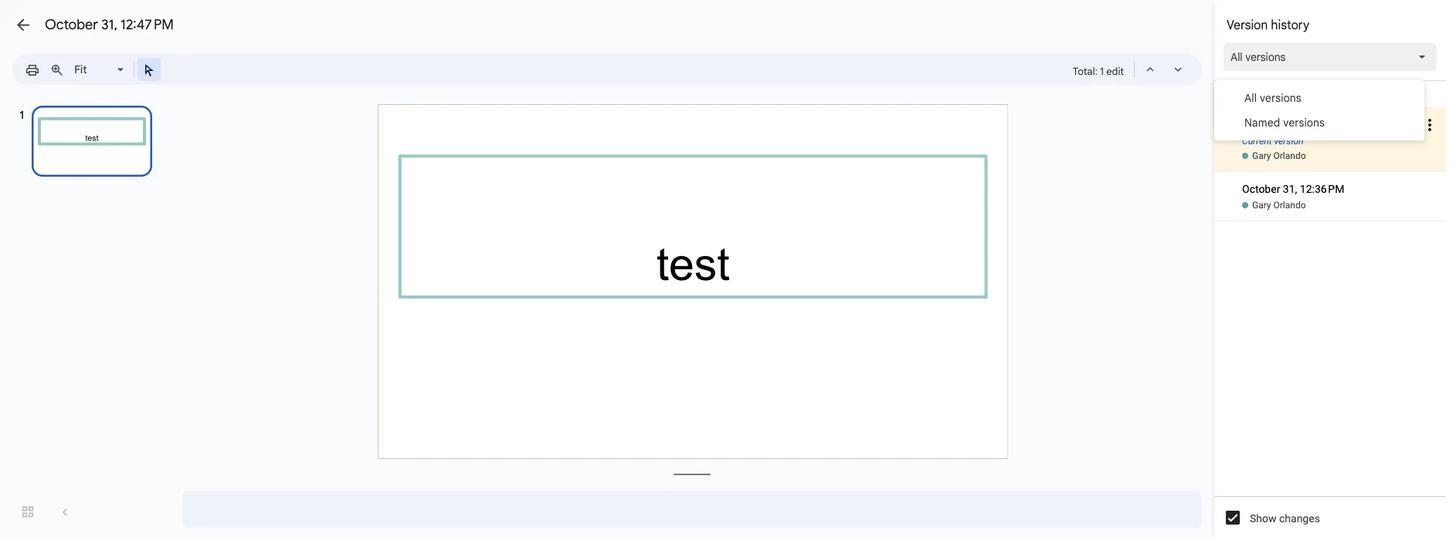 Task type: locate. For each thing, give the bounding box(es) containing it.
0 vertical spatial orlando
[[1274, 151, 1306, 161]]

versions up named versions
[[1260, 91, 1302, 105]]

orlando
[[1274, 151, 1306, 161], [1274, 200, 1306, 211]]

1 vertical spatial orlando
[[1274, 200, 1306, 211]]

gary orlando
[[1252, 151, 1306, 161], [1252, 200, 1306, 211]]

1 vertical spatial gary orlando
[[1252, 200, 1306, 211]]

all versions down version history
[[1231, 50, 1286, 64]]

row group
[[1214, 81, 1446, 222]]

cell
[[1214, 172, 1446, 199]]

1
[[1100, 65, 1104, 77]]

named
[[1245, 116, 1281, 129]]

current version
[[1242, 136, 1304, 147]]

versions inside "option"
[[1246, 50, 1286, 64]]

1 gary orlando from the top
[[1252, 151, 1306, 161]]

all versions
[[1231, 50, 1286, 64], [1245, 91, 1302, 105]]

menu inside october 31, 12:47 pm application
[[1214, 80, 1425, 141]]

total: 1 edit heading
[[1073, 62, 1124, 80]]

1 vertical spatial all versions
[[1245, 91, 1302, 105]]

0 vertical spatial gary
[[1252, 151, 1271, 161]]

0 vertical spatial all versions
[[1231, 50, 1286, 64]]

Show changes checkbox
[[1226, 511, 1240, 525]]

row group containing current version
[[1214, 81, 1446, 222]]

total:
[[1073, 65, 1098, 77]]

menu containing all versions
[[1214, 80, 1425, 141]]

row group inside october 31, 12:47 pm application
[[1214, 81, 1446, 222]]

named versions
[[1245, 116, 1325, 129]]

menu
[[1214, 80, 1425, 141]]

navigation
[[0, 91, 170, 541]]

12:47 pm
[[120, 16, 174, 33]]

2 gary orlando from the top
[[1252, 200, 1306, 211]]

more actions image
[[1421, 97, 1439, 153]]

gary
[[1252, 151, 1271, 161], [1252, 200, 1271, 211]]

changes
[[1279, 513, 1320, 525]]

mode and view toolbar
[[1073, 54, 1193, 85]]

october
[[45, 16, 98, 33]]

all up named
[[1245, 91, 1257, 105]]

versions up version at the right
[[1283, 116, 1325, 129]]

all down "version"
[[1231, 50, 1243, 64]]

all versions list box
[[1214, 43, 1446, 80]]

current
[[1242, 136, 1272, 147]]

show changes
[[1250, 513, 1320, 525]]

versions down version history
[[1246, 50, 1286, 64]]

0 vertical spatial all
[[1231, 50, 1243, 64]]

1 vertical spatial versions
[[1260, 91, 1302, 105]]

1 vertical spatial gary
[[1252, 200, 1271, 211]]

all
[[1231, 50, 1243, 64], [1245, 91, 1257, 105]]

show
[[1250, 513, 1277, 525]]

0 vertical spatial versions
[[1246, 50, 1286, 64]]

versions
[[1246, 50, 1286, 64], [1260, 91, 1302, 105], [1283, 116, 1325, 129]]

0 horizontal spatial all
[[1231, 50, 1243, 64]]

0 vertical spatial gary orlando
[[1252, 151, 1306, 161]]

1 vertical spatial all
[[1245, 91, 1257, 105]]

all versions inside menu
[[1245, 91, 1302, 105]]

all versions up named
[[1245, 91, 1302, 105]]

october 31, 12:47 pm
[[45, 16, 174, 33]]



Task type: vqa. For each thing, say whether or not it's contained in the screenshot.
Cell in October 31, 12:47 PM application
yes



Task type: describe. For each thing, give the bounding box(es) containing it.
october 31, 12:47 pm application
[[0, 0, 1446, 541]]

2 gary from the top
[[1252, 200, 1271, 211]]

version
[[1227, 17, 1268, 32]]

all versions option
[[1231, 49, 1286, 65]]

total: 1 edit
[[1073, 65, 1124, 77]]

2 vertical spatial versions
[[1283, 116, 1325, 129]]

1 gary from the top
[[1252, 151, 1271, 161]]

2 orlando from the top
[[1274, 200, 1306, 211]]

all inside "option"
[[1231, 50, 1243, 64]]

31,
[[101, 16, 117, 33]]

version
[[1274, 136, 1304, 147]]

edit
[[1107, 65, 1124, 77]]

navigation inside october 31, 12:47 pm application
[[0, 91, 170, 541]]

tuesday
[[1228, 89, 1265, 99]]

1 orlando from the top
[[1274, 151, 1306, 161]]

history
[[1271, 17, 1310, 32]]

Zoom field
[[70, 59, 131, 81]]

Name this version text field
[[1240, 115, 1418, 135]]

1 horizontal spatial all
[[1245, 91, 1257, 105]]

all versions inside "list box"
[[1231, 50, 1286, 64]]

version history
[[1227, 17, 1310, 32]]

main toolbar
[[19, 58, 161, 81]]

version history section
[[1214, 0, 1446, 541]]

Zoom text field
[[72, 59, 115, 80]]

current version cell
[[1214, 97, 1446, 153]]

tuesday heading
[[1214, 81, 1446, 108]]

menu bar banner
[[0, 0, 1446, 92]]



